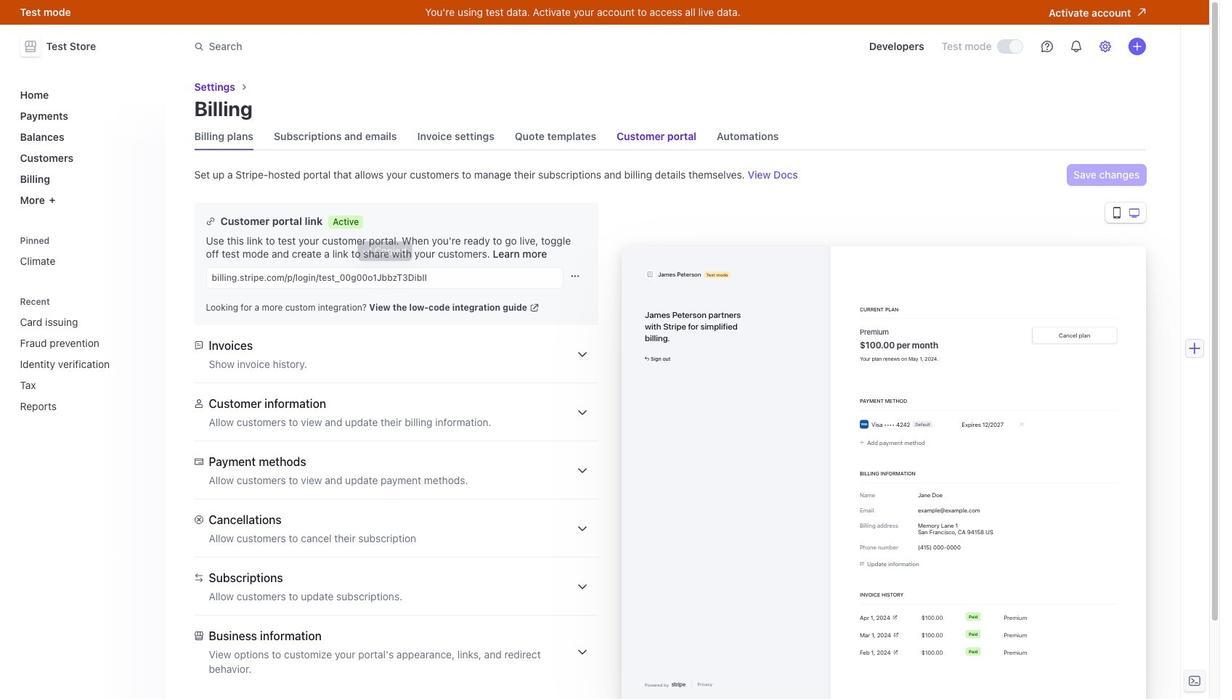 Task type: locate. For each thing, give the bounding box(es) containing it.
2 recent element from the top
[[14, 310, 157, 418]]

recent element
[[14, 292, 157, 418], [14, 310, 157, 418]]

tab list
[[194, 123, 1146, 150]]

edit pins image
[[142, 236, 151, 245]]

help image
[[1041, 41, 1053, 52]]

1 recent element from the top
[[14, 292, 157, 418]]

notifications image
[[1070, 41, 1082, 52]]

clear history image
[[142, 297, 151, 306]]

core navigation links element
[[14, 83, 157, 212]]

settings image
[[1099, 41, 1111, 52]]

None search field
[[186, 33, 595, 60]]



Task type: describe. For each thing, give the bounding box(es) containing it.
Search text field
[[186, 33, 595, 60]]

stripe image
[[672, 682, 685, 688]]

Test mode checkbox
[[998, 40, 1022, 53]]

pinned element
[[14, 231, 157, 273]]

svg image
[[571, 272, 579, 281]]



Task type: vqa. For each thing, say whether or not it's contained in the screenshot.
Explore
no



